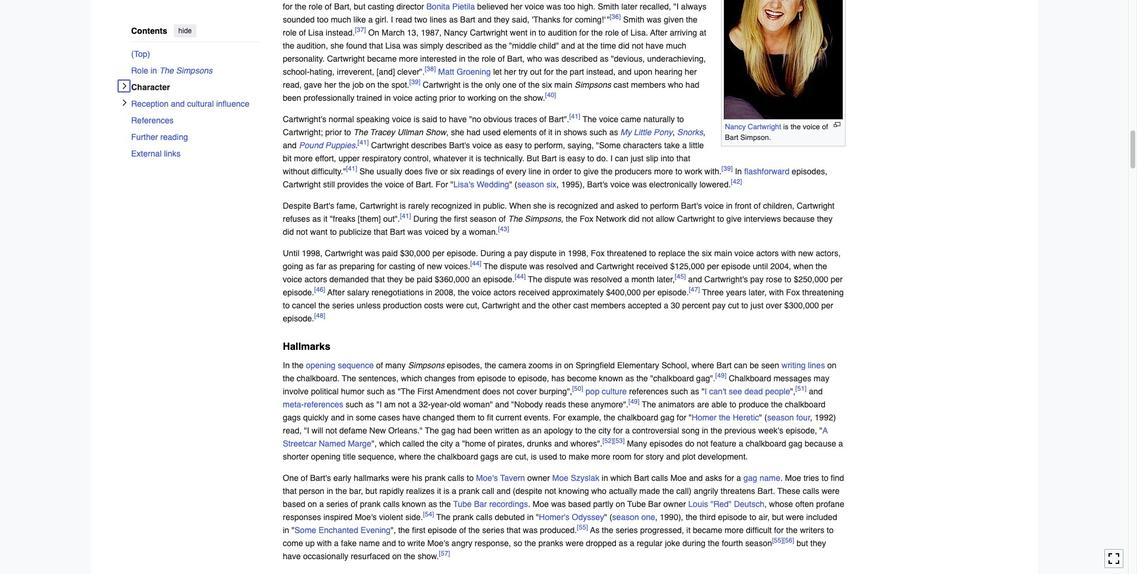 Task type: describe. For each thing, give the bounding box(es) containing it.
simpsons inside [39] cartwright is the only one of the six main simpsons
[[575, 80, 611, 90]]

the down able
[[719, 413, 731, 422]]

lisa's wedding " ( season six , 1995), bart's voice was electronically lowered. [42]
[[453, 178, 742, 190]]

1 vertical spatial [49] link
[[629, 398, 640, 406]]

not inside many episodes do not feature a chalkboard gag because a shorter opening title sequence, where the chalkboard gags are cut, is used to make more room for story and plot development.
[[697, 439, 708, 449]]

[41] link down rarely
[[400, 212, 411, 221]]

calls down tries
[[803, 487, 819, 496]]

the left the other
[[538, 301, 550, 311]]

of inside [39] cartwright is the only one of the six main simpsons
[[519, 80, 526, 90]]

a up threatens
[[737, 474, 741, 483]]

1 horizontal spatial [55] link
[[772, 537, 783, 545]]

moe inside the . moe tries to find that person in the bar, but rapidly realizes it is a prank call and (despite not knowing who actually made the call) angrily threatens bart. these calls were based on a series of prank calls known as the
[[785, 474, 801, 483]]

main inside [39] cartwright is the only one of the six main simpsons
[[554, 80, 572, 90]]

defame
[[339, 426, 367, 436]]

pound
[[299, 141, 323, 150]]

calls down rapidly
[[383, 500, 400, 509]]

1 vertical spatial had
[[467, 128, 481, 137]]

which inside on the chalkboard. the sentences, which changes from episode to episode, has become known as the "chalkboard gag".
[[401, 374, 422, 383]]

the down "hallmarks" in the left of the page
[[292, 361, 304, 370]]

reads
[[545, 400, 566, 409]]

voice inside is the voice of bart simpson.
[[803, 123, 820, 131]]

per inside three years later, with fox threatening to cancel the series unless production costs were cut, cartwright and the other cast members accepted a 30 percent pay cut to just over $300,000 per episode.
[[821, 301, 833, 311]]

0 vertical spatial [55] link
[[577, 524, 588, 532]]

such up animators
[[671, 387, 688, 396]]

cases
[[378, 413, 400, 422]]

0 vertical spatial opening
[[306, 361, 336, 370]]

1 vertical spatial at
[[577, 41, 584, 51]]

", inside "[50] pop culture references such as " i can't see dead people ", [51] and meta-references such as "i am not a 32-year-old woman" and "nobody reads these anymore". [49]"
[[790, 387, 796, 396]]

bar,
[[349, 487, 363, 496]]

2 based from the left
[[568, 500, 591, 509]]

my little pony link
[[621, 128, 673, 137]]

despite
[[283, 201, 311, 211]]

1 horizontal spatial lines
[[808, 361, 825, 370]]

0 vertical spatial references
[[629, 387, 668, 396]]

, inside lisa's wedding " ( season six , 1995), bart's voice was electronically lowered. [42]
[[557, 180, 559, 190]]

links
[[164, 149, 180, 158]]

third
[[700, 513, 716, 522]]

further reading link
[[131, 129, 259, 145]]

as up some
[[366, 400, 374, 409]]

to right want
[[330, 228, 337, 237]]

a streetcar named marge
[[283, 426, 828, 449]]

bart up can't
[[717, 361, 732, 370]]

0 horizontal spatial too
[[317, 15, 329, 25]]

2004,
[[771, 262, 791, 272]]

'thanks
[[532, 15, 561, 25]]

2 horizontal spatial moe's
[[476, 474, 498, 483]]

characters
[[623, 141, 662, 150]]

2 horizontal spatial which
[[611, 474, 632, 483]]

the down side.
[[398, 526, 410, 535]]

1 horizontal spatial [39] link
[[722, 165, 733, 173]]

tries
[[804, 474, 819, 483]]

bart".
[[549, 115, 569, 124]]

x small image for reception and cultural influence
[[121, 99, 128, 106]]

into
[[661, 154, 674, 163]]

fit
[[487, 413, 493, 422]]

the right as
[[602, 526, 614, 535]]

calls down "home
[[448, 474, 465, 483]]

for inside 'the animators are able to produce the chalkboard gags quickly and in some cases have changed them to fit current events. for example, the chalkboard gag for "'
[[553, 413, 566, 422]]

a inside ", which called the city a "home of pirates, drunks and whores". [52] [53]
[[455, 439, 460, 449]]

season one link
[[612, 513, 655, 522]]

episodes
[[650, 439, 683, 449]]

gag".
[[696, 374, 715, 383]]

can inside cartwright describes bart's voice as easy to perform, saying, "some characters take a little bit more effort, upper respiratory control, whatever it is technically. but bart is easy to do. i can just slip into that without difficulty."
[[615, 154, 628, 163]]

and up "angrily"
[[689, 474, 703, 483]]

a inside , the fox network did not allow cartwright to give interviews because they did not want to publicize that bart was voiced by a woman.
[[462, 228, 467, 237]]

in inside [54] the prank calls debuted in " homer's odyssey " ( season one
[[527, 513, 534, 522]]

when
[[794, 262, 813, 272]]

a left regular
[[630, 539, 635, 548]]

1 horizontal spatial easy
[[568, 154, 585, 163]]

the up feature at the bottom
[[711, 426, 722, 436]]

received inside [46] after salary renegotiations in 2008, the voice actors received approximately $400,000 per episode. [47]
[[518, 288, 550, 298]]

homer the heretic link
[[692, 413, 759, 422]]

1 horizontal spatial at
[[699, 28, 706, 38]]

1 horizontal spatial nancy
[[725, 123, 746, 131]]

" inside , 1990), the third episode to air, but were included in "
[[292, 526, 295, 535]]

for inside episodes, cartwright still provides the voice of bart. for "
[[436, 180, 448, 190]]

1 vertical spatial [55]
[[772, 537, 783, 545]]

0 horizontal spatial owner
[[527, 474, 550, 483]]

is left rarely
[[400, 201, 406, 211]]

role inside smith was given the role of lisa instead.
[[283, 28, 297, 38]]

bart's right perform
[[681, 201, 702, 211]]

to right cut
[[742, 301, 748, 311]]

fullscreen image
[[1108, 553, 1120, 565]]

as inside the , 1992) read, "i will not defame new orleans." the gag had been written as an apology to the city for a controversial song in the previous week's episode, "
[[521, 426, 530, 436]]

, down cartwright's normal speaking voice is said to have "no obvious traces of bart". [41] at the top
[[446, 128, 449, 137]]

not left allow
[[642, 215, 654, 224]]

prank down bar,
[[360, 500, 381, 509]]

episode inside some enchanted evening ", the first episode of the series that was produced. [55]
[[428, 526, 457, 535]]

the left "middle
[[495, 41, 507, 51]]

gave
[[304, 80, 322, 90]]

to inside until 1998, cartwright was paid $30,000 per episode. during a pay dispute in 1998, fox threatened to replace the six main voice actors with new actors, going as far as preparing for casting of new voices.
[[649, 249, 656, 258]]

used inside many episodes do not feature a chalkboard gag because a shorter opening title sequence, where the chalkboard gags are cut, is used to make more room for story and plot development.
[[539, 452, 557, 462]]

a inside three years later, with fox threatening to cancel the series unless production costs were cut, cartwright and the other cast members accepted a 30 percent pay cut to just over $300,000 per episode.
[[664, 301, 669, 311]]

call)
[[676, 487, 692, 496]]

'
[[604, 15, 606, 25]]

in up [41] during the first season of the simpsons
[[474, 201, 481, 211]]

1 horizontal spatial role
[[482, 54, 496, 64]]

[41] inside [41] during the first season of the simpsons
[[400, 212, 411, 221]]

and inside as the series progressed, it became more difficult for the writers to come up with a fake name and to write moe's angry response, so the pranks were dropped as a regular joke during the fourth season
[[382, 539, 396, 548]]

just inside cartwright describes bart's voice as easy to perform, saying, "some characters take a little bit more effort, upper respiratory control, whatever it is technically. but bart is easy to do. i can just slip into that without difficulty."
[[631, 154, 644, 163]]

are inside many episodes do not feature a chalkboard gag because a shorter opening title sequence, where the chalkboard gags are cut, is used to make more room for story and plot development.
[[501, 452, 513, 462]]

seen
[[761, 361, 779, 370]]

first
[[417, 387, 434, 396]]

the down out
[[528, 80, 540, 90]]

a streetcar named marge link
[[283, 426, 828, 449]]

[41] inside pound puppies . [41]
[[358, 139, 369, 147]]

bart inside cartwright describes bart's voice as easy to perform, saying, "some characters take a little bit more effort, upper respiratory control, whatever it is technically. but bart is easy to do. i can just slip into that without difficulty."
[[542, 154, 557, 163]]

2 horizontal spatial (
[[765, 413, 767, 422]]

[41] link down upper
[[346, 165, 357, 173]]

upper
[[339, 154, 360, 163]]

moe up call)
[[671, 474, 687, 483]]

voice inside the 'despite bart's fame, cartwright is rarely recognized in public. when she is recognized and asked to perform bart's voice in front of children, cartwright refuses as it "freaks [them] out".'
[[704, 201, 724, 211]]

cast inside three years later, with fox threatening to cancel the series unless production costs were cut, cartwright and the other cast members accepted a 30 percent pay cut to just over $300,000 per episode.
[[573, 301, 589, 311]]

0 vertical spatial [39] link
[[409, 78, 421, 87]]

to up 1995),
[[574, 167, 581, 177]]

dispute inside "the dispute was resolved and cartwright received $125,000 per episode until 2004, when the voice actors demanded that they be paid $360,000 an episode."
[[500, 262, 527, 272]]

high.
[[578, 2, 596, 12]]

it inside the . moe tries to find that person in the bar, but rapidly realizes it is a prank call and (despite not knowing who actually made the call) angrily threatens bart. these calls were based on a series of prank calls known as the
[[437, 487, 441, 496]]

further reading
[[131, 132, 188, 142]]

2 bar from the left
[[648, 500, 661, 509]]

voice inside cartwright's normal speaking voice is said to have "no obvious traces of bart". [41]
[[392, 115, 411, 124]]

in right szyslak
[[602, 474, 608, 483]]

2 vertical spatial did
[[283, 228, 294, 237]]

on down actually
[[616, 500, 625, 509]]

the up personality.
[[283, 41, 294, 51]]

try
[[519, 67, 528, 77]]

for up threatens
[[725, 474, 734, 483]]

the inside cast members who had been professionally trained in voice acting prior to working on the show.
[[510, 93, 522, 103]]

like
[[354, 15, 366, 25]]

cartwright down believed her voice was too high. smith later recalled, "i always sounded too much like a girl. i read two lines as bart and they said, 'thanks for coming! in the top of the page
[[470, 28, 508, 38]]

of inside the 'despite bart's fame, cartwright is rarely recognized in public. when she is recognized and asked to perform bart's voice in front of children, cartwright refuses as it "freaks [them] out".'
[[754, 201, 761, 211]]

because inside many episodes do not feature a chalkboard gag because a shorter opening title sequence, where the chalkboard gags are cut, is used to make more room for story and plot development.
[[805, 439, 836, 449]]

references link
[[131, 112, 259, 129]]

2 horizontal spatial role
[[605, 28, 619, 38]]

six inside [41] she usually does five or six readings of every line in order to give the producers more to work with. [39] in flashforward
[[450, 167, 460, 177]]

her up professionally
[[324, 80, 336, 90]]

[37]
[[355, 26, 366, 34]]

1 recognized from the left
[[431, 201, 472, 211]]

dropped
[[586, 539, 617, 548]]

was inside lisa's wedding " ( season six , 1995), bart's voice was electronically lowered. [42]
[[632, 180, 647, 190]]

hide
[[178, 27, 192, 35]]

march
[[382, 28, 405, 38]]

bart's up person
[[310, 474, 331, 483]]

such inside chalkboard messages may involve political humor such as "the first amendment does not cover burping",
[[367, 387, 384, 396]]

[44] the dispute was resolved a month later, [45]
[[515, 273, 686, 285]]

calls up made
[[652, 474, 668, 483]]

smith was given the role of lisa instead.
[[283, 15, 698, 38]]

is up , the fox network did not allow cartwright to give interviews because they did not want to publicize that bart was voiced by a woman.
[[549, 201, 555, 211]]

trained
[[357, 93, 382, 103]]

the down the elementary
[[637, 374, 648, 383]]

for inside until 1998, cartwright was paid $30,000 per episode. during a pay dispute in 1998, fox threatened to replace the six main voice actors with new actors, going as far as preparing for casting of new voices.
[[377, 262, 387, 272]]

in inside the . moe tries to find that person in the bar, but rapidly realizes it is a prank call and (despite not knowing who actually made the call) angrily threatens bart. these calls were based on a series of prank calls known as the
[[327, 487, 333, 496]]

episode inside , 1990), the third episode to air, but were included in "
[[718, 513, 747, 522]]

received inside "the dispute was resolved and cartwright received $125,000 per episode until 2004, when the voice actors demanded that they be paid $360,000 an episode."
[[637, 262, 668, 272]]

after inside [46] after salary renegotiations in 2008, the voice actors received approximately $400,000 per episode. [47]
[[327, 288, 345, 298]]

development.
[[698, 452, 748, 462]]

1 bar from the left
[[474, 500, 487, 509]]

[38]
[[425, 65, 436, 73]]

in inside [46] after salary renegotiations in 2008, the voice actors received approximately $400,000 per episode. [47]
[[426, 288, 433, 298]]

a left fake
[[334, 539, 339, 548]]

believed her voice was too high. smith later recalled, "i always sounded too much like a girl. i read two lines as bart and they said, 'thanks for coming!
[[283, 2, 707, 25]]

an inside "the dispute was resolved and cartwright received $125,000 per episode until 2004, when the voice actors demanded that they be paid $360,000 an episode."
[[472, 275, 481, 285]]

springfield
[[576, 361, 615, 370]]

[41] inside [41] she usually does five or six readings of every line in order to give the producers more to work with. [39] in flashforward
[[346, 165, 357, 173]]

1 vertical spatial did
[[629, 215, 640, 224]]

found
[[346, 41, 367, 51]]

cartwright right children,
[[797, 201, 835, 211]]

was up homer's
[[551, 500, 566, 509]]

hallmarks
[[283, 341, 330, 352]]

[41] link up shows
[[569, 113, 580, 121]]

a right realizes
[[452, 487, 457, 496]]

meta-
[[283, 400, 304, 409]]

0 vertical spatial where
[[692, 361, 714, 370]]

fox inside three years later, with fox threatening to cancel the series unless production costs were cut, cartwright and the other cast members accepted a 30 percent pay cut to just over $300,000 per episode.
[[786, 288, 800, 298]]

to left write
[[398, 539, 405, 548]]

1995),
[[561, 180, 585, 190]]

to left cancel
[[283, 301, 290, 311]]

to left fit
[[478, 413, 485, 422]]

0 vertical spatial easy
[[505, 141, 523, 150]]

cut, inside many episodes do not feature a chalkboard gag because a shorter opening title sequence, where the chalkboard gags are cut, is used to make more room for story and plot development.
[[515, 452, 529, 462]]

cartwright up simpson.
[[748, 123, 781, 131]]

bart up made
[[634, 474, 649, 483]]

[47]
[[689, 286, 700, 294]]

such up "some
[[590, 128, 607, 137]]

0 vertical spatial [44] link
[[470, 260, 481, 268]]

much inside believed her voice was too high. smith later recalled, "i always sounded too much like a girl. i read two lines as bart and they said, 'thanks for coming!
[[331, 15, 351, 25]]

to down the normal
[[344, 128, 351, 137]]

to down 'lowered.'
[[717, 215, 724, 224]]

0 vertical spatial too
[[564, 2, 575, 12]]

1 horizontal spatial new
[[798, 249, 814, 258]]

give inside [41] she usually does five or six readings of every line in order to give the producers more to work with. [39] in flashforward
[[584, 167, 599, 177]]

the inside [44] the dispute was resolved a month later, [45]
[[528, 275, 542, 285]]

moe up [54] the prank calls debuted in " homer's odyssey " ( season one
[[533, 500, 549, 509]]

dispute inside [44] the dispute was resolved a month later, [45]
[[545, 275, 571, 285]]

0 horizontal spatial references
[[304, 400, 343, 409]]

simpsons down (top) link
[[176, 66, 212, 75]]

show
[[426, 128, 446, 137]]

lisa inside smith was given the role of lisa instead.
[[308, 28, 323, 38]]

as inside as the series progressed, it became more difficult for the writers to come up with a fake name and to write moe's angry response, so the pranks were dropped as a regular joke during the fourth season
[[619, 539, 628, 548]]

one of bart's early hallmarks were his prank calls to moe's tavern owner moe szyslak in which bart calls moe and asks for a gag name
[[283, 474, 781, 483]]

six inside lisa's wedding " ( season six , 1995), bart's voice was electronically lowered. [42]
[[547, 180, 557, 190]]

to left moe's tavern link
[[467, 474, 474, 483]]

girl.
[[375, 15, 389, 25]]

in left front
[[726, 201, 733, 211]]

on up the has
[[564, 361, 573, 370]]

during
[[683, 539, 706, 548]]

prior inside the voice came naturally to cartwright; prior to
[[325, 128, 342, 137]]

angry
[[452, 539, 472, 548]]

gag up threatens
[[744, 474, 757, 483]]

chalkboard up "four"
[[785, 400, 826, 409]]

the left job
[[339, 80, 350, 90]]

years
[[726, 288, 747, 298]]

season up week's
[[767, 413, 794, 422]]

cartwright describes bart's voice as easy to perform, saying, "some characters take a little bit more effort, upper respiratory control, whatever it is technically. but bart is easy to do. i can just slip into that without difficulty."
[[283, 141, 704, 177]]

joke
[[665, 539, 680, 548]]

, the fox network did not allow cartwright to give interviews because they did not want to publicize that bart was voiced by a woman.
[[283, 215, 833, 237]]

the down coming!
[[591, 28, 603, 38]]

in down the bart".
[[555, 128, 561, 137]]

and inside 'the animators are able to produce the chalkboard gags quickly and in some cases have changed them to fit current events. for example, the chalkboard gag for "'
[[331, 413, 345, 422]]

"i inside "[50] pop culture references such as " i can't see dead people ", [51] and meta-references such as "i am not a 32-year-old woman" and "nobody reads these anymore". [49]"
[[377, 400, 382, 409]]

spot.
[[391, 80, 409, 90]]

the left fourth at the right bottom of the page
[[708, 539, 720, 548]]

the inside the , 1992) read, "i will not defame new orleans." the gag had been written as an apology to the city for a controversial song in the previous week's episode, "
[[425, 426, 439, 436]]

, inside , and
[[703, 128, 705, 137]]

0 vertical spatial [49] link
[[715, 372, 727, 380]]

child"
[[539, 41, 559, 51]]

current
[[496, 413, 522, 422]]

cartwright inside three years later, with fox threatening to cancel the series unless production costs were cut, cartwright and the other cast members accepted a 30 percent pay cut to just over $300,000 per episode.
[[482, 301, 520, 311]]

with.
[[705, 167, 722, 177]]

character
[[131, 82, 170, 92]]

after inside on march 13, 1987, nancy cartwright went in to audition for the role of lisa. after arriving at the audition, she found that lisa was simply described as the "middle child" and at the time did not have much personality. cartwright became more interested in the role of bart, who was described as "devious, underachieving, school-hating, irreverent, [and] clever".
[[650, 28, 668, 38]]

1 vertical spatial episodes,
[[447, 361, 482, 370]]

external links
[[131, 149, 180, 158]]

moe up knowing
[[552, 474, 569, 483]]

a inside believed her voice was too high. smith later recalled, "i always sounded too much like a girl. i read two lines as bart and they said, 'thanks for coming!
[[368, 15, 373, 25]]

the left call)
[[663, 487, 674, 496]]

simpsons inside [41] during the first season of the simpsons
[[525, 215, 561, 224]]

a down person
[[319, 500, 324, 509]]

to left do. at the right of the page
[[587, 154, 594, 163]]

later, inside [44] the dispute was resolved a month later, [45]
[[657, 275, 675, 285]]

percent
[[682, 301, 710, 311]]

until
[[283, 249, 299, 258]]

demanded
[[329, 275, 369, 285]]

voice inside cartwright describes bart's voice as easy to perform, saying, "some characters take a little bit more effort, upper respiratory control, whatever it is technically. but bart is easy to do. i can just slip into that without difficulty."
[[472, 141, 492, 150]]

in inside cast members who had been professionally trained in voice acting prior to working on the show.
[[384, 93, 391, 103]]

30
[[671, 301, 680, 311]]

them
[[457, 413, 475, 422]]

tube bar recordings link
[[453, 500, 528, 509]]

the down early
[[336, 487, 347, 496]]

( inside [54] the prank calls debuted in " homer's odyssey " ( season one
[[610, 513, 612, 522]]

to down see
[[730, 400, 737, 409]]

included
[[806, 513, 837, 522]]

plot
[[682, 452, 696, 462]]

to up electronically at the top right of the page
[[676, 167, 682, 177]]

first inside some enchanted evening ", the first episode of the series that was produced. [55]
[[412, 526, 425, 535]]

sequence
[[338, 361, 374, 370]]

with inside until 1998, cartwright was paid $30,000 per episode. during a pay dispute in 1998, fox threatened to replace the six main voice actors with new actors, going as far as preparing for casting of new voices.
[[781, 249, 796, 258]]

the left time
[[587, 41, 598, 51]]

the up the whores".
[[585, 426, 596, 436]]

is up order
[[559, 154, 565, 163]]

voice inside cast members who had been professionally trained in voice acting prior to working on the show.
[[393, 93, 413, 103]]

as down gag". in the right of the page
[[691, 387, 699, 396]]

the left camera
[[485, 361, 496, 370]]

and down may
[[809, 387, 823, 396]]

came
[[621, 115, 641, 124]]

"devious,
[[611, 54, 645, 64]]

front
[[735, 201, 752, 211]]

the inside but they have occasionally resurfaced on the show.
[[404, 552, 415, 561]]

the up [56]
[[786, 526, 798, 535]]

episodes, cartwright still provides the voice of bart. for "
[[283, 167, 827, 190]]

in up the has
[[555, 361, 562, 370]]

but they have occasionally resurfaced on the show.
[[283, 539, 826, 561]]

the inside [41] she usually does five or six readings of every line in order to give the producers more to work with. [39] in flashforward
[[601, 167, 613, 177]]

of inside [41] she usually does five or six readings of every line in order to give the producers more to work with. [39] in flashforward
[[497, 167, 504, 177]]

to inside many episodes do not feature a chalkboard gag because a shorter opening title sequence, where the chalkboard gags are cut, is used to make more room for story and plot development.
[[560, 452, 566, 462]]

"i inside believed her voice was too high. smith later recalled, "i always sounded too much like a girl. i read two lines as bart and they said, 'thanks for coming!
[[674, 2, 679, 12]]

deutsch
[[734, 500, 765, 509]]

1 horizontal spatial described
[[562, 54, 598, 64]]

said,
[[512, 15, 530, 25]]

to inside on the chalkboard. the sentences, which changes from episode to episode, has become known as the "chalkboard gag".
[[509, 374, 516, 383]]

progressed,
[[640, 526, 684, 535]]

the up angry
[[468, 526, 480, 535]]

1 vertical spatial [44] link
[[515, 273, 526, 281]]

able
[[712, 400, 727, 409]]

some
[[295, 526, 316, 535]]

for inside 'the animators are able to produce the chalkboard gags quickly and in some cases have changed them to fit current events. for example, the chalkboard gag for "'
[[677, 413, 687, 422]]

gag inside 'the animators are able to produce the chalkboard gags quickly and in some cases have changed them to fit current events. for example, the chalkboard gag for "'
[[661, 413, 675, 422]]

[57]
[[439, 550, 450, 558]]

2 1998, from the left
[[568, 249, 589, 258]]

not down refuses
[[296, 228, 308, 237]]

as left my
[[609, 128, 618, 137]]

bart's inside lisa's wedding " ( season six , 1995), bart's voice was electronically lowered. [42]
[[587, 180, 608, 190]]

bart's down still
[[313, 201, 334, 211]]

can't
[[709, 387, 727, 396]]

the up some enchanted evening ", the first episode of the series that was produced. [55]
[[439, 500, 451, 509]]

the up [48] link
[[318, 301, 330, 311]]

the up involve
[[283, 374, 294, 383]]

chalkboard messages may involve political humor such as "the first amendment does not cover burping",
[[283, 374, 830, 396]]

was down 13,
[[403, 41, 418, 51]]

to inside and cartwright's pay rose to $250,000 per episode.
[[785, 275, 792, 285]]

prank right his
[[425, 474, 446, 483]]

a up find
[[839, 439, 843, 449]]

the inside episodes, cartwright still provides the voice of bart. for "
[[371, 180, 383, 190]]

nancy inside on march 13, 1987, nancy cartwright went in to audition for the role of lisa. after arriving at the audition, she found that lisa was simply described as the "middle child" and at the time did not have much personality. cartwright became more interested in the role of bart, who was described as "devious, underachieving, school-hating, irreverent, [and] clever".
[[444, 28, 468, 38]]

0 horizontal spatial in
[[283, 361, 290, 370]]

1 vertical spatial owner
[[663, 500, 686, 509]]



Task type: locate. For each thing, give the bounding box(es) containing it.
a right "like"
[[368, 15, 373, 25]]

szyslak
[[571, 474, 599, 483]]

2 vertical spatial pay
[[712, 301, 726, 311]]

2 horizontal spatial i
[[705, 387, 707, 396]]

have left the "no
[[449, 115, 467, 124]]

received
[[637, 262, 668, 272], [518, 288, 550, 298]]

rose
[[766, 275, 782, 285]]

0 horizontal spatial can
[[615, 154, 628, 163]]

pound puppies . [41]
[[299, 139, 369, 150]]

series inside some enchanted evening ", the first episode of the series that was produced. [55]
[[482, 526, 504, 535]]

lisa's
[[453, 180, 474, 190]]

bar down made
[[648, 500, 661, 509]]

the right 'so'
[[525, 539, 536, 548]]

1 horizontal spatial [49] link
[[715, 372, 727, 380]]

more up 'clever".'
[[399, 54, 418, 64]]

"no
[[469, 115, 481, 124]]

streetcar
[[283, 439, 317, 449]]

1 vertical spatial x small image
[[121, 99, 128, 106]]

[42] link
[[731, 178, 742, 186]]

simply
[[420, 41, 444, 51]]

became inside as the series progressed, it became more difficult for the writers to come up with a fake name and to write moe's angry response, so the pranks were dropped as a regular joke during the fourth season
[[693, 526, 723, 535]]

0 horizontal spatial became
[[367, 54, 397, 64]]

not inside on march 13, 1987, nancy cartwright went in to audition for the role of lisa. after arriving at the audition, she found that lisa was simply described as the "middle child" and at the time did not have much personality. cartwright became more interested in the role of bart, who was described as "devious, underachieving, school-hating, irreverent, [and] clever".
[[632, 41, 644, 51]]

0 horizontal spatial city
[[441, 439, 453, 449]]

one inside [39] cartwright is the only one of the six main simpsons
[[503, 80, 517, 90]]

the inside until 1998, cartwright was paid $30,000 per episode. during a pay dispute in 1998, fox threatened to replace the six main voice actors with new actors, going as far as preparing for casting of new voices.
[[688, 249, 700, 258]]

1 vertical spatial dispute
[[500, 262, 527, 272]]

0 vertical spatial had
[[686, 80, 700, 90]]

1 horizontal spatial be
[[750, 361, 759, 370]]

1 vertical spatial episode,
[[786, 426, 817, 436]]

work
[[685, 167, 702, 177]]

0 horizontal spatial actors
[[305, 275, 327, 285]]

is inside is the voice of bart simpson.
[[783, 123, 789, 131]]

nancy cartwright link
[[725, 123, 781, 131]]

in inside [41] she usually does five or six readings of every line in order to give the producers more to work with. [39] in flashforward
[[735, 167, 742, 177]]

to left make
[[560, 452, 566, 462]]

episodes,
[[792, 167, 827, 177], [447, 361, 482, 370]]

members inside three years later, with fox threatening to cancel the series unless production costs were cut, cartwright and the other cast members accepted a 30 percent pay cut to just over $300,000 per episode.
[[591, 301, 626, 311]]

quickly
[[303, 413, 329, 422]]

of inside episodes, cartwright still provides the voice of bart. for "
[[407, 180, 414, 190]]

x small image
[[121, 82, 128, 89], [121, 99, 128, 106]]

nancy right 1987,
[[444, 28, 468, 38]]

first inside [41] during the first season of the simpsons
[[454, 215, 468, 224]]

[57] link
[[439, 550, 450, 558]]

but inside but they have occasionally resurfaced on the show.
[[797, 539, 808, 548]]

2 tube from the left
[[627, 500, 646, 509]]

lisa up audition,
[[308, 28, 323, 38]]

read, inside the , 1992) read, "i will not defame new orleans." the gag had been written as an apology to the city for a controversial song in the previous week's episode, "
[[283, 426, 302, 436]]

2 horizontal spatial but
[[797, 539, 808, 548]]

is down drunks
[[531, 452, 537, 462]]

1 read, from the top
[[283, 80, 302, 90]]

per
[[433, 249, 445, 258], [707, 262, 719, 272], [831, 275, 843, 285], [643, 288, 655, 298], [821, 301, 833, 311]]

1 horizontal spatial [44] link
[[515, 273, 526, 281]]

as inside cartwright describes bart's voice as easy to perform, saying, "some characters take a little bit more effort, upper respiratory control, whatever it is technically. but bart is easy to do. i can just slip into that without difficulty."
[[494, 141, 503, 150]]

0 horizontal spatial [39]
[[409, 78, 421, 87]]

0 horizontal spatial during
[[413, 215, 438, 224]]

to inside the , 1992) read, "i will not defame new orleans." the gag had been written as an apology to the city for a controversial song in the previous week's episode, "
[[575, 426, 582, 436]]

,
[[446, 128, 449, 137], [673, 128, 675, 137], [703, 128, 705, 137], [557, 180, 559, 190], [561, 215, 564, 224], [810, 413, 813, 422], [765, 500, 767, 509], [655, 513, 658, 522]]

became
[[367, 54, 397, 64], [693, 526, 723, 535]]

cartwright inside [39] cartwright is the only one of the six main simpsons
[[423, 80, 461, 90]]

per inside until 1998, cartwright was paid $30,000 per episode. during a pay dispute in 1998, fox threatened to replace the six main voice actors with new actors, going as far as preparing for casting of new voices.
[[433, 249, 445, 258]]

0 horizontal spatial episodes,
[[447, 361, 482, 370]]

whores".
[[571, 439, 603, 449]]

1 horizontal spatial can
[[734, 361, 748, 370]]

, up progressed,
[[655, 513, 658, 522]]

and down audition
[[561, 41, 575, 51]]

calls inside [54] the prank calls debuted in " homer's odyssey " ( season one
[[476, 513, 493, 522]]

bart down out".
[[390, 228, 405, 237]]

voice up 'until' at the top of page
[[735, 249, 754, 258]]

six down order
[[547, 180, 557, 190]]

1 horizontal spatial bart.
[[758, 487, 775, 496]]

obvious
[[484, 115, 512, 124]]

a inside the , 1992) read, "i will not defame new orleans." the gag had been written as an apology to the city for a controversial song in the previous week's episode, "
[[625, 426, 630, 436]]

2 horizontal spatial pay
[[750, 275, 764, 285]]

$30,000
[[400, 249, 430, 258]]

1 vertical spatial smith
[[623, 15, 645, 25]]

hearing
[[655, 67, 683, 77]]

[49] inside "[50] pop culture references such as " i can't see dead people ", [51] and meta-references such as "i am not a 32-year-old woman" and "nobody reads these anymore". [49]"
[[629, 398, 640, 406]]

normal
[[329, 115, 354, 124]]

messages
[[774, 374, 812, 383]]

these
[[568, 400, 589, 409]]

school-
[[283, 67, 310, 77]]

0 horizontal spatial 1998,
[[302, 249, 323, 258]]

were inside the . moe tries to find that person in the bar, but rapidly realizes it is a prank call and (despite not knowing who actually made the call) angrily threatens bart. these calls were based on a series of prank calls known as the
[[822, 487, 840, 496]]

city inside the , 1992) read, "i will not defame new orleans." the gag had been written as an apology to the city for a controversial song in the previous week's episode, "
[[599, 426, 611, 436]]

order
[[553, 167, 572, 177]]

1 horizontal spatial 1998,
[[568, 249, 589, 258]]

1 vertical spatial described
[[562, 54, 598, 64]]

as down smith was given the role of lisa instead.
[[484, 41, 493, 51]]

opening inside many episodes do not feature a chalkboard gag because a shorter opening title sequence, where the chalkboard gags are cut, is used to make more room for story and plot development.
[[311, 452, 341, 462]]

writing
[[782, 361, 806, 370]]

were up "profane"
[[822, 487, 840, 496]]

members inside cast members who had been professionally trained in voice acting prior to working on the show.
[[631, 80, 666, 90]]

on up may
[[827, 361, 837, 370]]

odyssey
[[572, 513, 604, 522]]

cancel
[[292, 301, 316, 311]]

(top)
[[131, 49, 150, 58]]

actually
[[609, 487, 637, 496]]

[41] link up upper
[[358, 139, 369, 147]]

[42]
[[731, 178, 742, 186]]

2 read, from the top
[[283, 426, 302, 436]]

casting
[[389, 262, 415, 272]]

responses
[[283, 513, 321, 522]]

it up during
[[686, 526, 691, 535]]

to inside cartwright's normal speaking voice is said to have "no obvious traces of bart". [41]
[[440, 115, 447, 124]]

1 horizontal spatial references
[[629, 387, 668, 396]]

opening sequence link
[[306, 361, 374, 370]]

which up actually
[[611, 474, 632, 483]]

1 horizontal spatial used
[[539, 452, 557, 462]]

0 vertical spatial main
[[554, 80, 572, 90]]

0 vertical spatial name
[[760, 474, 781, 483]]

0 vertical spatial because
[[783, 215, 815, 224]]

voice down usually at the top
[[385, 180, 404, 190]]

[53]
[[614, 437, 625, 445]]

bonita pietila link
[[427, 2, 475, 12]]

0 vertical spatial owner
[[527, 474, 550, 483]]

line
[[529, 167, 542, 177]]

x small image for character
[[121, 82, 128, 89]]

[39] down 'clever".'
[[409, 78, 421, 87]]

the inside 'the animators are able to produce the chalkboard gags quickly and in some cases have changed them to fit current events. for example, the chalkboard gag for "'
[[642, 400, 656, 409]]

in up come
[[283, 526, 289, 535]]

per down voiced
[[433, 249, 445, 258]]

, 1992) read, "i will not defame new orleans." the gag had been written as an apology to the city for a controversial song in the previous week's episode, "
[[283, 413, 836, 436]]

the left part
[[556, 67, 568, 77]]

1 horizontal spatial episode,
[[786, 426, 817, 436]]

two
[[414, 15, 427, 25]]

i can't see dead people link
[[705, 387, 790, 396]]

were
[[446, 301, 464, 311], [392, 474, 410, 483], [822, 487, 840, 496], [786, 513, 804, 522], [566, 539, 584, 548]]

2 x small image from the top
[[121, 99, 128, 106]]

1 horizontal spatial she
[[451, 128, 464, 137]]

1 vertical spatial easy
[[568, 154, 585, 163]]

1 1998, from the left
[[302, 249, 323, 258]]

1 vertical spatial first
[[412, 526, 425, 535]]

$125,000
[[670, 262, 705, 272]]

2 vertical spatial had
[[458, 426, 472, 436]]

[43]
[[498, 225, 509, 234]]

occasionally
[[303, 552, 348, 561]]

was inside [44] the dispute was resolved a month later, [45]
[[574, 275, 589, 285]]

role up time
[[605, 28, 619, 38]]

0 vertical spatial she
[[330, 41, 344, 51]]

episode down camera
[[477, 374, 506, 383]]

role in the simpsons
[[131, 66, 212, 75]]

and inside the . moe tries to find that person in the bar, but rapidly realizes it is a prank call and (despite not knowing who actually made the call) angrily threatens bart. these calls were based on a series of prank calls known as the
[[497, 487, 511, 496]]

known
[[599, 374, 623, 383], [402, 500, 426, 509]]

accepted
[[628, 301, 662, 311]]

episode. up [46] after salary renegotiations in 2008, the voice actors received approximately $400,000 per episode. [47]
[[483, 275, 515, 285]]

1 vertical spatial new
[[427, 262, 442, 272]]

on inside cast members who had been professionally trained in voice acting prior to working on the show.
[[499, 93, 508, 103]]

does inside chalkboard messages may involve political humor such as "the first amendment does not cover burping",
[[483, 387, 501, 396]]

was inside believed her voice was too high. smith later recalled, "i always sounded too much like a girl. i read two lines as bart and they said, 'thanks for coming!
[[547, 2, 561, 12]]

2 vertical spatial i
[[705, 387, 707, 396]]

an right $360,000 at the top left
[[472, 275, 481, 285]]

the right called
[[427, 439, 438, 449]]

and down "devious,
[[618, 67, 632, 77]]

pound puppies link
[[299, 141, 355, 150]]

0 horizontal spatial [49] link
[[629, 398, 640, 406]]

influence
[[216, 99, 249, 108]]

have up orleans."
[[402, 413, 421, 422]]

in the opening sequence of many simpsons episodes, the camera zooms in on springfield elementary school, where bart can be seen writing lines
[[283, 361, 825, 370]]

1 vertical spatial [55] link
[[772, 537, 783, 545]]

1 horizontal spatial lisa
[[385, 41, 401, 51]]

resurfaced
[[351, 552, 390, 561]]

violent
[[379, 513, 403, 522]]

are inside 'the animators are able to produce the chalkboard gags quickly and in some cases have changed them to fit current events. for example, the chalkboard gag for "'
[[697, 400, 709, 409]]

1 horizontal spatial actors
[[494, 288, 516, 298]]

cast inside cast members who had been professionally trained in voice acting prior to working on the show.
[[614, 80, 629, 90]]

lines up may
[[808, 361, 825, 370]]

smith inside smith was given the role of lisa instead.
[[623, 15, 645, 25]]

give up lisa's wedding " ( season six , 1995), bart's voice was electronically lowered. [42]
[[584, 167, 599, 177]]

[49]
[[715, 372, 727, 380], [629, 398, 640, 406]]

not left cover
[[503, 387, 514, 396]]

be down casting
[[405, 275, 415, 285]]

2 recognized from the left
[[557, 201, 598, 211]]

the inside "the dispute was resolved and cartwright received $125,000 per episode until 2004, when the voice actors demanded that they be paid $360,000 an episode."
[[816, 262, 827, 272]]

[53] link
[[614, 437, 625, 445]]

irreverent,
[[337, 67, 374, 77]]

2 vertical spatial "i
[[304, 426, 309, 436]]

0 vertical spatial .
[[355, 141, 358, 150]]

cartwright's up the years
[[705, 275, 748, 285]]

they
[[494, 15, 510, 25], [817, 215, 833, 224], [387, 275, 403, 285], [811, 539, 826, 548]]

lisa.
[[631, 28, 648, 38]]

and left "cultural"
[[171, 99, 184, 108]]

not inside the . moe tries to find that person in the bar, but rapidly realizes it is a prank call and (despite not knowing who actually made the call) angrily threatens bart. these calls were based on a series of prank calls known as the
[[545, 487, 556, 496]]

in up "the dispute was resolved and cartwright received $125,000 per episode until 2004, when the voice actors demanded that they be paid $360,000 an episode."
[[559, 249, 566, 258]]

that inside cartwright describes bart's voice as easy to perform, saying, "some characters take a little bit more effort, upper respiratory control, whatever it is technically. but bart is easy to do. i can just slip into that without difficulty."
[[677, 154, 690, 163]]

which
[[401, 374, 422, 383], [379, 439, 400, 449], [611, 474, 632, 483]]

1 vertical spatial she
[[451, 128, 464, 137]]

with down "rose" at the right top of the page
[[769, 288, 784, 298]]

it inside cartwright describes bart's voice as easy to perform, saying, "some characters take a little bit more effort, upper respiratory control, whatever it is technically. but bart is easy to do. i can just slip into that without difficulty."
[[469, 154, 473, 163]]

elements
[[503, 128, 537, 137]]

1 vertical spatial gags
[[481, 452, 499, 462]]

louis
[[688, 500, 708, 509]]

nancy cartwright
[[725, 123, 781, 131]]

show. inside but they have occasionally resurfaced on the show.
[[418, 552, 439, 561]]

audition
[[548, 28, 577, 38]]

1 based from the left
[[283, 500, 305, 509]]

be for paid
[[405, 275, 415, 285]]

cartwright's up cartwright;
[[283, 115, 326, 124]]

that down on
[[369, 41, 383, 51]]

to down 'thanks
[[539, 28, 546, 38]]

approximately
[[552, 288, 604, 298]]

more inside on march 13, 1987, nancy cartwright went in to audition for the role of lisa. after arriving at the audition, she found that lisa was simply described as the "middle child" and at the time did not have much personality. cartwright became more interested in the role of bart, who was described as "devious, underachieving, school-hating, irreverent, [and] clever".
[[399, 54, 418, 64]]

1 vertical spatial can
[[734, 361, 748, 370]]

to up 'snorks' link
[[677, 115, 684, 124]]

from
[[458, 374, 475, 383]]

old
[[450, 400, 461, 409]]

was up approximately
[[574, 275, 589, 285]]

bart's inside cartwright describes bart's voice as easy to perform, saying, "some characters take a little bit more effort, upper respiratory control, whatever it is technically. but bart is easy to do. i can just slip into that without difficulty."
[[449, 141, 470, 150]]

as up am
[[387, 387, 396, 396]]

1 vertical spatial [39] link
[[722, 165, 733, 173]]

on right the resurfaced
[[392, 552, 402, 561]]

0 vertical spatial moe's
[[476, 474, 498, 483]]

main up [40] "link"
[[554, 80, 572, 90]]

allow
[[656, 215, 675, 224]]

1 vertical spatial later,
[[749, 288, 767, 298]]

[44]
[[470, 260, 481, 268], [515, 273, 526, 281]]

0 horizontal spatial .
[[355, 141, 358, 150]]

threatens
[[721, 487, 755, 496]]

" inside lisa's wedding " ( season six , 1995), bart's voice was electronically lowered. [42]
[[509, 180, 512, 190]]

episode, up cover
[[518, 374, 549, 383]]

her down underachieving,
[[685, 67, 697, 77]]

", inside ", which called the city a "home of pirates, drunks and whores". [52] [53]
[[372, 439, 377, 449]]

chalkboard down "home
[[438, 452, 478, 462]]

had inside the , 1992) read, "i will not defame new orleans." the gag had been written as an apology to the city for a controversial song in the previous week's episode, "
[[458, 426, 472, 436]]

were down the often
[[786, 513, 804, 522]]

were inside as the series progressed, it became more difficult for the writers to come up with a fake name and to write moe's angry response, so the pranks were dropped as a regular joke during the fourth season
[[566, 539, 584, 548]]

out
[[530, 67, 542, 77]]

more down into
[[654, 167, 673, 177]]

episode, down "four"
[[786, 426, 817, 436]]

who inside cast members who had been professionally trained in voice acting prior to working on the show.
[[668, 80, 683, 90]]

i
[[391, 15, 393, 25], [610, 154, 613, 163], [705, 387, 707, 396]]

[44] link
[[470, 260, 481, 268], [515, 273, 526, 281]]

been inside the , 1992) read, "i will not defame new orleans." the gag had been written as an apology to the city for a controversial song in the previous week's episode, "
[[474, 426, 492, 436]]

i inside believed her voice was too high. smith later recalled, "i always sounded too much like a girl. i read two lines as bart and they said, 'thanks for coming!
[[391, 15, 393, 25]]

dispute inside until 1998, cartwright was paid $30,000 per episode. during a pay dispute in 1998, fox threatened to replace the six main voice actors with new actors, going as far as preparing for casting of new voices.
[[530, 249, 557, 258]]

the inside smith was given the role of lisa instead.
[[686, 15, 698, 25]]

that inside the . moe tries to find that person in the bar, but rapidly realizes it is a prank call and (despite not knowing who actually made the call) angrily threatens bart. these calls were based on a series of prank calls known as the
[[283, 487, 297, 496]]

1 vertical spatial resolved
[[591, 275, 622, 285]]

was up 'thanks
[[547, 2, 561, 12]]

one inside [54] the prank calls debuted in " homer's odyssey " ( season one
[[641, 513, 655, 522]]

0 vertical spatial i
[[391, 15, 393, 25]]

an inside the , 1992) read, "i will not defame new orleans." the gag had been written as an apology to the city for a controversial song in the previous week's episode, "
[[532, 426, 542, 436]]

1 horizontal spatial give
[[727, 215, 742, 224]]

the inside , 1990), the third episode to air, but were included in "
[[686, 513, 697, 522]]

0 horizontal spatial used
[[483, 128, 501, 137]]

1 horizontal spatial bar
[[648, 500, 661, 509]]

cut, down pirates,
[[515, 452, 529, 462]]

1 horizontal spatial main
[[714, 249, 732, 258]]

the dispute was resolved and cartwright received $125,000 per episode until 2004, when the voice actors demanded that they be paid $360,000 an episode.
[[283, 262, 827, 285]]

during down rarely
[[413, 215, 438, 224]]

gags down ", which called the city a "home of pirates, drunks and whores". [52] [53]
[[481, 452, 499, 462]]

1 vertical spatial much
[[666, 41, 686, 51]]

as left far
[[305, 262, 314, 272]]

1 horizontal spatial cast
[[614, 80, 629, 90]]

per up accepted
[[643, 288, 655, 298]]

2 vertical spatial but
[[797, 539, 808, 548]]

actors inside "the dispute was resolved and cartwright received $125,000 per episode until 2004, when the voice actors demanded that they be paid $360,000 an episode."
[[305, 275, 327, 285]]

on
[[368, 28, 379, 38]]

[44] for [44] the dispute was resolved a month later, [45]
[[515, 273, 526, 281]]

but down whose
[[772, 513, 784, 522]]

1 vertical spatial cartwright's
[[705, 275, 748, 285]]

0 vertical spatial cut,
[[466, 301, 480, 311]]

1 horizontal spatial been
[[474, 426, 492, 436]]

to inside the . moe tries to find that person in the bar, but rapidly realizes it is a prank call and (despite not knowing who actually made the call) angrily threatens bart. these calls were based on a series of prank calls known as the
[[822, 474, 829, 483]]

0 vertical spatial [55]
[[577, 524, 588, 532]]

chalkboard
[[785, 400, 826, 409], [618, 413, 658, 422], [746, 439, 786, 449], [438, 452, 478, 462]]

it inside as the series progressed, it became more difficult for the writers to come up with a fake name and to write moe's angry response, so the pranks were dropped as a regular joke during the fourth season
[[686, 526, 691, 535]]

1 horizontal spatial .
[[528, 500, 530, 509]]

1 vertical spatial fox
[[591, 249, 605, 258]]

as down events.
[[521, 426, 530, 436]]

( inside lisa's wedding " ( season six , 1995), bart's voice was electronically lowered. [42]
[[515, 180, 517, 190]]

1 horizontal spatial one
[[641, 513, 655, 522]]

0 horizontal spatial described
[[446, 41, 482, 51]]

the inside ", which called the city a "home of pirates, drunks and whores". [52] [53]
[[427, 439, 438, 449]]

of inside [41] during the first season of the simpsons
[[499, 215, 506, 224]]

[and]
[[377, 67, 395, 77]]

1 vertical spatial read,
[[283, 426, 302, 436]]

0 vertical spatial [49]
[[715, 372, 727, 380]]

", down messages
[[790, 387, 796, 396]]

0 vertical spatial who
[[527, 54, 542, 64]]

1 horizontal spatial later,
[[749, 288, 767, 298]]

0 vertical spatial which
[[401, 374, 422, 383]]

2 vertical spatial she
[[533, 201, 547, 211]]

prior right acting
[[439, 93, 456, 103]]

1 tube from the left
[[453, 500, 472, 509]]

2 vertical spatial .
[[528, 500, 530, 509]]

2 vertical spatial which
[[611, 474, 632, 483]]

0 vertical spatial x small image
[[121, 82, 128, 89]]

the inside , the fox network did not allow cartwright to give interviews because they did not want to publicize that bart was voiced by a woman.
[[566, 215, 577, 224]]

cartwright's inside cartwright's normal speaking voice is said to have "no obvious traces of bart". [41]
[[283, 115, 326, 124]]

of inside cartwright's normal speaking voice is said to have "no obvious traces of bart". [41]
[[540, 115, 547, 124]]

1 vertical spatial actors
[[305, 275, 327, 285]]

1 vertical spatial became
[[693, 526, 723, 535]]

the down $360,000 at the top left
[[458, 288, 469, 298]]

to down camera
[[509, 374, 516, 383]]

homer's odyssey link
[[539, 513, 604, 522]]

as inside the . moe tries to find that person in the bar, but rapidly realizes it is a prank call and (despite not knowing who actually made the call) angrily threatens bart. these calls were based on a series of prank calls known as the
[[428, 500, 437, 509]]

[38] link
[[425, 65, 436, 73]]

that inside , the fox network did not allow cartwright to give interviews because they did not want to publicize that bart was voiced by a woman.
[[374, 228, 388, 237]]

1 x small image from the top
[[121, 82, 128, 89]]

0 vertical spatial be
[[405, 275, 415, 285]]

episode. up cancel
[[283, 288, 314, 298]]

$360,000
[[435, 275, 469, 285]]

bart. inside the . moe tries to find that person in the bar, but rapidly realizes it is a prank call and (despite not knowing who actually made the call) angrily threatens bart. these calls were based on a series of prank calls known as the
[[758, 487, 775, 496]]

to inside the 'despite bart's fame, cartwright is rarely recognized in public. when she is recognized and asked to perform bart's voice in front of children, cartwright refuses as it "freaks [them] out".'
[[641, 201, 648, 211]]

1 horizontal spatial became
[[693, 526, 723, 535]]

have inside cartwright's normal speaking voice is said to have "no obvious traces of bart". [41]
[[449, 115, 467, 124]]

who down hearing
[[668, 80, 683, 90]]

in
[[530, 28, 536, 38], [459, 54, 466, 64], [150, 66, 157, 75], [384, 93, 391, 103], [555, 128, 561, 137], [544, 167, 550, 177], [474, 201, 481, 211], [726, 201, 733, 211], [559, 249, 566, 258], [426, 288, 433, 298], [555, 361, 562, 370], [347, 413, 354, 422], [702, 426, 708, 436], [602, 474, 608, 483], [327, 487, 333, 496], [527, 513, 534, 522], [283, 526, 289, 535]]

0 vertical spatial nancy
[[444, 28, 468, 38]]

been inside cast members who had been professionally trained in voice acting prior to working on the show.
[[283, 93, 301, 103]]

underachieving,
[[647, 54, 706, 64]]

2 vertical spatial actors
[[494, 288, 516, 298]]

1990),
[[660, 513, 684, 522]]

which inside ", which called the city a "home of pirates, drunks and whores". [52] [53]
[[379, 439, 400, 449]]

, up take
[[673, 128, 675, 137]]

owner up 1990),
[[663, 500, 686, 509]]

0 vertical spatial prior
[[439, 93, 456, 103]]

name up the resurfaced
[[359, 539, 380, 548]]

it right realizes
[[437, 487, 441, 496]]

bart down nancy cartwright at the top right of the page
[[725, 133, 739, 142]]

moe up these at the bottom of the page
[[785, 474, 801, 483]]

0 horizontal spatial known
[[402, 500, 426, 509]]

gag down changed
[[441, 426, 455, 436]]

known inside on the chalkboard. the sentences, which changes from episode to episode, has become known as the "chalkboard gag".
[[599, 374, 623, 383]]

in right debuted
[[527, 513, 534, 522]]

three years later, with fox threatening to cancel the series unless production costs were cut, cartwright and the other cast members accepted a 30 percent pay cut to just over $300,000 per episode.
[[283, 288, 844, 324]]

cut,
[[466, 301, 480, 311], [515, 452, 529, 462]]

where up gag". in the right of the page
[[692, 361, 714, 370]]

voice down the voice came naturally to cartwright; prior to
[[472, 141, 492, 150]]

pay inside until 1998, cartwright was paid $30,000 per episode. during a pay dispute in 1998, fox threatened to replace the six main voice actors with new actors, going as far as preparing for casting of new voices.
[[514, 249, 528, 258]]

1 vertical spatial after
[[327, 288, 345, 298]]

the down people
[[771, 400, 783, 409]]

1 horizontal spatial [49]
[[715, 372, 727, 380]]

voice down spot.
[[393, 93, 413, 103]]

cartwright inside until 1998, cartwright was paid $30,000 per episode. during a pay dispute in 1998, fox threatened to replace the six main voice actors with new actors, going as far as preparing for casting of new voices.
[[325, 249, 363, 258]]

political
[[311, 387, 339, 396]]

to down included
[[827, 526, 834, 535]]

episode. inside and cartwright's pay rose to $250,000 per episode.
[[283, 288, 314, 298]]

not right (despite
[[545, 487, 556, 496]]

she
[[330, 41, 344, 51], [451, 128, 464, 137], [533, 201, 547, 211]]

as up [54]
[[428, 500, 437, 509]]

0 vertical spatial actors
[[756, 249, 779, 258]]

for up audition
[[563, 15, 573, 25]]

recognized
[[431, 201, 472, 211], [557, 201, 598, 211]]

0 horizontal spatial "i
[[304, 426, 309, 436]]

references down "chalkboard
[[629, 387, 668, 396]]

orleans."
[[388, 426, 423, 436]]

reception and cultural influence link
[[131, 95, 259, 112]]

many
[[385, 361, 406, 370]]

bart inside is the voice of bart simpson.
[[725, 133, 739, 142]]

it inside the 'despite bart's fame, cartwright is rarely recognized in public. when she is recognized and asked to perform bart's voice in front of children, cartwright refuses as it "freaks [them] out".'
[[323, 215, 328, 224]]

, inside , the fox network did not allow cartwright to give interviews because they did not want to publicize that bart was voiced by a woman.
[[561, 215, 564, 224]]

episode. inside [46] after salary renegotiations in 2008, the voice actors received approximately $400,000 per episode. [47]
[[657, 288, 689, 298]]

is inside [39] cartwright is the only one of the six main simpsons
[[463, 80, 469, 90]]

be for seen
[[750, 361, 759, 370]]

costs
[[424, 301, 444, 311]]

1 vertical spatial city
[[441, 439, 453, 449]]

during inside until 1998, cartwright was paid $30,000 per episode. during a pay dispute in 1998, fox threatened to replace the six main voice actors with new actors, going as far as preparing for casting of new voices.
[[481, 249, 505, 258]]

[44] for [44]
[[470, 260, 481, 268]]

1 vertical spatial because
[[805, 439, 836, 449]]

in inside [41] she usually does five or six readings of every line in order to give the producers more to work with. [39] in flashforward
[[544, 167, 550, 177]]

. inside the . moe tries to find that person in the bar, but rapidly realizes it is a prank call and (despite not knowing who actually made the call) angrily threatens bart. these calls were based on a series of prank calls known as the
[[781, 474, 783, 483]]

episode down [54] link
[[428, 526, 457, 535]]

bit
[[283, 154, 292, 163]]

the down actors, in the right of the page
[[816, 262, 827, 272]]

not right do
[[697, 439, 708, 449]]

per inside [46] after salary renegotiations in 2008, the voice actors received approximately $400,000 per episode. [47]
[[643, 288, 655, 298]]

the up by
[[440, 215, 452, 224]]

city inside ", which called the city a "home of pirates, drunks and whores". [52] [53]
[[441, 439, 453, 449]]

cartwright inside episodes, cartwright still provides the voice of bart. for "
[[283, 180, 321, 190]]

0 vertical spatial used
[[483, 128, 501, 137]]

episodes, inside episodes, cartwright still provides the voice of bart. for "
[[792, 167, 827, 177]]

people
[[765, 387, 790, 396]]

0 vertical spatial are
[[697, 400, 709, 409]]

easy down elements
[[505, 141, 523, 150]]

later, inside three years later, with fox threatening to cancel the series unless production costs were cut, cartwright and the other cast members accepted a 30 percent pay cut to just over $300,000 per episode.
[[749, 288, 767, 298]]

1 horizontal spatial pay
[[712, 301, 726, 311]]

her inside believed her voice was too high. smith later recalled, "i always sounded too much like a girl. i read two lines as bart and they said, 'thanks for coming!
[[511, 2, 523, 12]]

0 horizontal spatial much
[[331, 15, 351, 25]]

reading
[[160, 132, 188, 142]]



Task type: vqa. For each thing, say whether or not it's contained in the screenshot.
[41] "link"
yes



